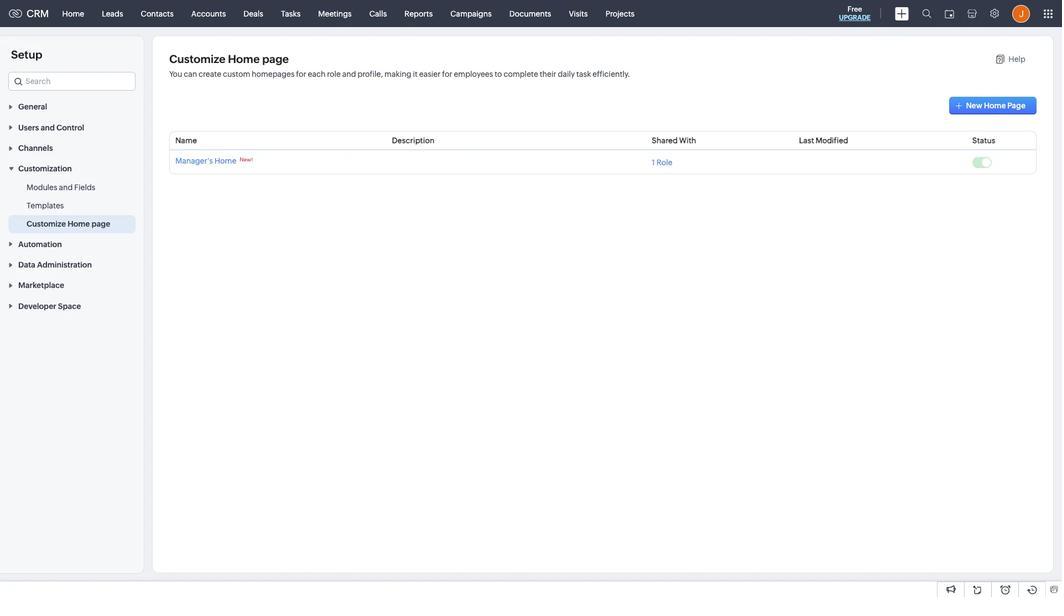 Task type: vqa. For each thing, say whether or not it's contained in the screenshot.
page in CUSTOMIZATION region
yes



Task type: describe. For each thing, give the bounding box(es) containing it.
marketplace button
[[0, 275, 144, 296]]

shared with
[[652, 136, 697, 145]]

0 vertical spatial page
[[262, 53, 289, 65]]

users and control
[[18, 123, 84, 132]]

modules
[[27, 183, 57, 192]]

automation button
[[0, 234, 144, 254]]

shared
[[652, 136, 678, 145]]

customization button
[[0, 158, 144, 179]]

role
[[327, 70, 341, 79]]

home up custom
[[228, 53, 260, 65]]

administration
[[37, 261, 92, 270]]

customization
[[18, 165, 72, 173]]

manager's home new!
[[175, 157, 253, 166]]

campaigns
[[451, 9, 492, 18]]

profile,
[[358, 70, 383, 79]]

search image
[[923, 9, 932, 18]]

you can create custom homepages for each role and profile, making it easier for employees to complete their daily task efficiently.
[[169, 70, 631, 79]]

create
[[199, 70, 222, 79]]

free upgrade
[[840, 5, 871, 22]]

meetings link
[[310, 0, 361, 27]]

modules and fields link
[[27, 182, 95, 193]]

description
[[392, 136, 435, 145]]

developer space
[[18, 302, 81, 311]]

visits link
[[560, 0, 597, 27]]

documents link
[[501, 0, 560, 27]]

projects
[[606, 9, 635, 18]]

daily
[[558, 70, 575, 79]]

users
[[18, 123, 39, 132]]

upgrade
[[840, 14, 871, 22]]

homepages
[[252, 70, 295, 79]]

new home page button
[[950, 97, 1037, 115]]

deals
[[244, 9, 263, 18]]

leads
[[102, 9, 123, 18]]

create menu element
[[889, 0, 916, 27]]

free
[[848, 5, 863, 13]]

page
[[1008, 101, 1026, 110]]

general button
[[0, 96, 144, 117]]

can
[[184, 70, 197, 79]]

last
[[800, 136, 815, 145]]

accounts link
[[183, 0, 235, 27]]

data
[[18, 261, 35, 270]]

last modified
[[800, 136, 849, 145]]

meetings
[[318, 9, 352, 18]]

home left new!
[[215, 157, 237, 166]]

home inside home link
[[62, 9, 84, 18]]

reports
[[405, 9, 433, 18]]

documents
[[510, 9, 552, 18]]

custom
[[223, 70, 250, 79]]

visits
[[569, 9, 588, 18]]

profile image
[[1013, 5, 1031, 22]]

manager's home link
[[175, 157, 237, 166]]

channels
[[18, 144, 53, 153]]

tasks link
[[272, 0, 310, 27]]

complete
[[504, 70, 539, 79]]

to
[[495, 70, 502, 79]]

search element
[[916, 0, 939, 27]]

automation
[[18, 240, 62, 249]]

users and control button
[[0, 117, 144, 138]]

their
[[540, 70, 557, 79]]

contacts
[[141, 9, 174, 18]]

channels button
[[0, 138, 144, 158]]

create menu image
[[896, 7, 910, 20]]

crm
[[27, 8, 49, 19]]

templates link
[[27, 201, 64, 212]]

employees
[[454, 70, 493, 79]]

space
[[58, 302, 81, 311]]

tasks
[[281, 9, 301, 18]]

customize inside customization region
[[27, 220, 66, 229]]



Task type: locate. For each thing, give the bounding box(es) containing it.
and right role on the top of the page
[[343, 70, 356, 79]]

contacts link
[[132, 0, 183, 27]]

0 vertical spatial customize home page
[[169, 53, 289, 65]]

0 vertical spatial customize
[[169, 53, 226, 65]]

2 horizontal spatial and
[[343, 70, 356, 79]]

making
[[385, 70, 412, 79]]

1 for from the left
[[296, 70, 307, 79]]

customize down the templates link
[[27, 220, 66, 229]]

Search text field
[[9, 73, 135, 90]]

for
[[296, 70, 307, 79], [442, 70, 453, 79]]

page up homepages
[[262, 53, 289, 65]]

home inside customize home page link
[[68, 220, 90, 229]]

modified
[[816, 136, 849, 145]]

marketplace
[[18, 281, 64, 290]]

leads link
[[93, 0, 132, 27]]

data administration button
[[0, 254, 144, 275]]

customize home page inside customization region
[[27, 220, 110, 229]]

easier
[[419, 70, 441, 79]]

1 horizontal spatial for
[[442, 70, 453, 79]]

efficiently.
[[593, 70, 631, 79]]

role
[[657, 158, 673, 167]]

each
[[308, 70, 326, 79]]

you
[[169, 70, 182, 79]]

row
[[170, 132, 1037, 151]]

projects link
[[597, 0, 644, 27]]

developer space button
[[0, 296, 144, 317]]

0 vertical spatial and
[[343, 70, 356, 79]]

profile element
[[1006, 0, 1037, 27]]

1 vertical spatial and
[[41, 123, 55, 132]]

templates
[[27, 202, 64, 211]]

row containing name
[[170, 132, 1037, 151]]

reports link
[[396, 0, 442, 27]]

it
[[413, 70, 418, 79]]

None field
[[8, 72, 136, 91]]

home up automation dropdown button
[[68, 220, 90, 229]]

and
[[343, 70, 356, 79], [41, 123, 55, 132], [59, 183, 73, 192]]

1
[[652, 158, 655, 167]]

1 horizontal spatial and
[[59, 183, 73, 192]]

home right crm
[[62, 9, 84, 18]]

and inside dropdown button
[[41, 123, 55, 132]]

0 horizontal spatial and
[[41, 123, 55, 132]]

task
[[577, 70, 592, 79]]

control
[[56, 123, 84, 132]]

and for modules and fields
[[59, 183, 73, 192]]

0 horizontal spatial for
[[296, 70, 307, 79]]

help link
[[997, 55, 1026, 64]]

and right users
[[41, 123, 55, 132]]

1 vertical spatial customize home page
[[27, 220, 110, 229]]

new!
[[240, 157, 253, 163]]

crm link
[[9, 8, 49, 19]]

1 horizontal spatial customize home page
[[169, 53, 289, 65]]

calendar image
[[946, 9, 955, 18]]

modules and fields
[[27, 183, 95, 192]]

0 horizontal spatial page
[[92, 220, 110, 229]]

calls
[[370, 9, 387, 18]]

general
[[18, 103, 47, 111]]

data administration
[[18, 261, 92, 270]]

0 horizontal spatial customize home page
[[27, 220, 110, 229]]

customize home page up automation dropdown button
[[27, 220, 110, 229]]

customize up can
[[169, 53, 226, 65]]

1 role
[[652, 158, 673, 167]]

page
[[262, 53, 289, 65], [92, 220, 110, 229]]

and left "fields"
[[59, 183, 73, 192]]

new home page
[[967, 101, 1026, 110]]

deals link
[[235, 0, 272, 27]]

name
[[175, 136, 197, 145]]

with
[[680, 136, 697, 145]]

home inside new home page button
[[985, 101, 1007, 110]]

for right easier
[[442, 70, 453, 79]]

and for users and control
[[41, 123, 55, 132]]

page up automation dropdown button
[[92, 220, 110, 229]]

fields
[[74, 183, 95, 192]]

accounts
[[191, 9, 226, 18]]

0 horizontal spatial customize
[[27, 220, 66, 229]]

1 horizontal spatial page
[[262, 53, 289, 65]]

home
[[62, 9, 84, 18], [228, 53, 260, 65], [985, 101, 1007, 110], [215, 157, 237, 166], [68, 220, 90, 229]]

2 vertical spatial and
[[59, 183, 73, 192]]

campaigns link
[[442, 0, 501, 27]]

help
[[1009, 55, 1026, 64]]

and inside "link"
[[59, 183, 73, 192]]

customize home page up custom
[[169, 53, 289, 65]]

2 for from the left
[[442, 70, 453, 79]]

home right new on the right top of page
[[985, 101, 1007, 110]]

customize
[[169, 53, 226, 65], [27, 220, 66, 229]]

1 horizontal spatial customize
[[169, 53, 226, 65]]

page inside customize home page link
[[92, 220, 110, 229]]

new
[[967, 101, 983, 110]]

status
[[973, 136, 996, 145]]

setup
[[11, 48, 42, 61]]

customize home page link
[[27, 219, 110, 230]]

developer
[[18, 302, 56, 311]]

manager's
[[175, 157, 213, 166]]

1 vertical spatial page
[[92, 220, 110, 229]]

home link
[[53, 0, 93, 27]]

calls link
[[361, 0, 396, 27]]

customization region
[[0, 179, 144, 234]]

customize home page
[[169, 53, 289, 65], [27, 220, 110, 229]]

1 vertical spatial customize
[[27, 220, 66, 229]]

for left each
[[296, 70, 307, 79]]



